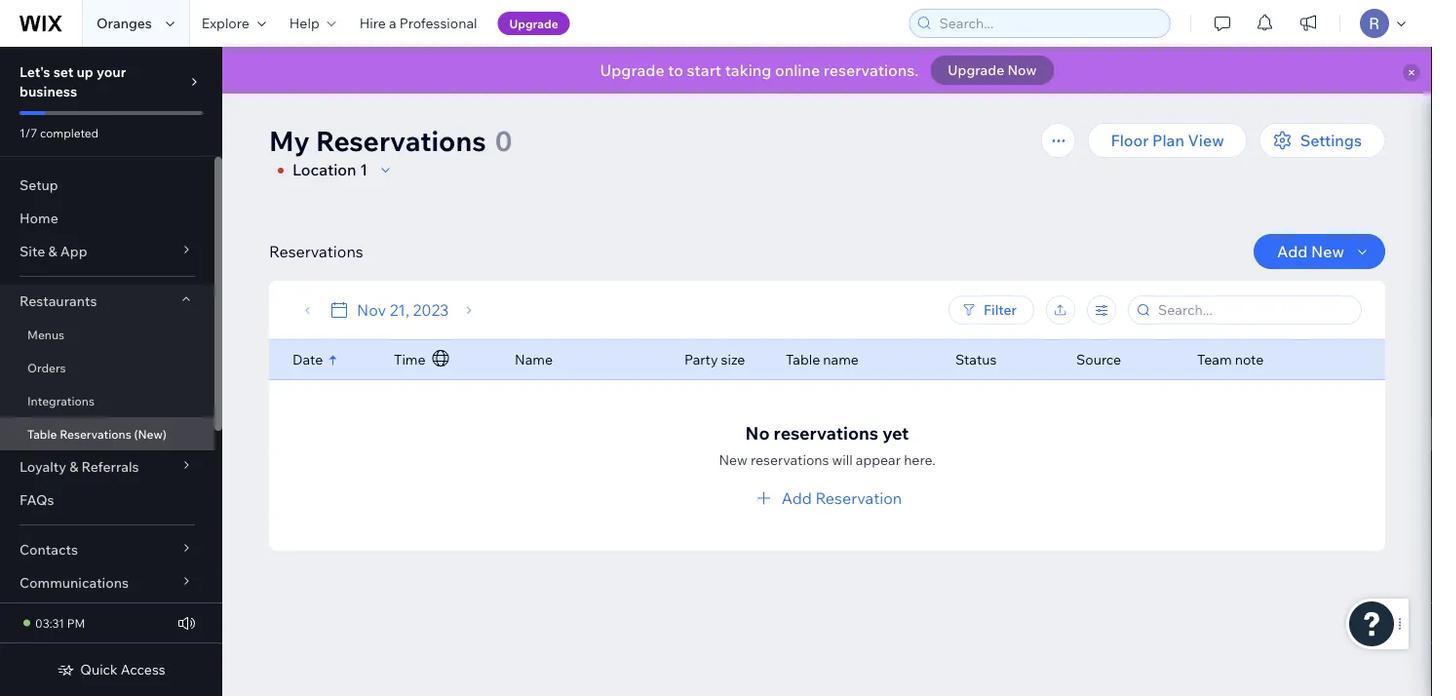 Task type: locate. For each thing, give the bounding box(es) containing it.
0 horizontal spatial new
[[719, 451, 748, 468]]

location 1 button
[[269, 158, 397, 182]]

name
[[515, 351, 553, 368]]

reservations down no
[[751, 451, 829, 468]]

restaurants button
[[0, 285, 215, 318]]

integrations
[[27, 394, 95, 408]]

upgrade for upgrade
[[510, 16, 559, 31]]

0 vertical spatial &
[[48, 243, 57, 260]]

upgrade left the now
[[948, 61, 1005, 79]]

upgrade button
[[498, 12, 570, 35]]

1 horizontal spatial upgrade
[[600, 60, 665, 80]]

setup
[[20, 177, 58, 194]]

site
[[20, 243, 45, 260]]

add inside button
[[782, 488, 812, 508]]

1 horizontal spatial new
[[1312, 242, 1345, 261]]

plan
[[1153, 131, 1185, 150]]

completed
[[40, 125, 99, 140]]

0 vertical spatial reservations
[[316, 123, 486, 158]]

settings button
[[1260, 123, 1386, 158]]

oranges
[[97, 15, 152, 32]]

reservations
[[316, 123, 486, 158], [269, 242, 364, 261], [60, 427, 131, 441]]

note
[[1235, 351, 1264, 368]]

your
[[97, 63, 126, 80]]

reservations up loyalty & referrals dropdown button
[[60, 427, 131, 441]]

reservations inside sidebar element
[[60, 427, 131, 441]]

table inside sidebar element
[[27, 427, 57, 441]]

hire a professional
[[360, 15, 477, 32]]

1
[[360, 160, 368, 179]]

loyalty & referrals button
[[0, 451, 215, 484]]

upgrade inside button
[[948, 61, 1005, 79]]

search... field up 'note'
[[1153, 296, 1356, 324]]

explore
[[202, 15, 249, 32]]

1 horizontal spatial add
[[1278, 242, 1308, 261]]

search... field up the now
[[934, 10, 1165, 37]]

add for add reservation
[[782, 488, 812, 508]]

Search... field
[[934, 10, 1165, 37], [1153, 296, 1356, 324]]

1 vertical spatial add
[[782, 488, 812, 508]]

time
[[394, 351, 426, 368]]

1 vertical spatial &
[[69, 458, 78, 475]]

contacts
[[20, 541, 78, 558]]

0 horizontal spatial table
[[27, 427, 57, 441]]

source
[[1077, 351, 1122, 368]]

upgrade
[[510, 16, 559, 31], [600, 60, 665, 80], [948, 61, 1005, 79]]

1 vertical spatial new
[[719, 451, 748, 468]]

table for table name
[[786, 351, 820, 368]]

table left name
[[786, 351, 820, 368]]

add
[[1278, 242, 1308, 261], [782, 488, 812, 508]]

my reservations 0
[[269, 123, 512, 158]]

& right site
[[48, 243, 57, 260]]

name
[[824, 351, 859, 368]]

& inside site & app dropdown button
[[48, 243, 57, 260]]

add inside popup button
[[1278, 242, 1308, 261]]

0 vertical spatial table
[[786, 351, 820, 368]]

2 vertical spatial reservations
[[60, 427, 131, 441]]

0 vertical spatial reservations
[[774, 422, 879, 444]]

menus
[[27, 327, 64, 342]]

sidebar element
[[0, 47, 222, 696]]

1/7 completed
[[20, 125, 99, 140]]

quick access button
[[57, 661, 165, 679]]

1 horizontal spatial &
[[69, 458, 78, 475]]

reservations up "nov"
[[269, 242, 364, 261]]

table
[[786, 351, 820, 368], [27, 427, 57, 441]]

table up the loyalty
[[27, 427, 57, 441]]

table reservations (new) link
[[0, 417, 215, 451]]

appear
[[856, 451, 901, 468]]

faqs link
[[0, 484, 215, 517]]

& for loyalty
[[69, 458, 78, 475]]

& right the loyalty
[[69, 458, 78, 475]]

up
[[77, 63, 93, 80]]

(new)
[[134, 427, 167, 441]]

reservations up 1
[[316, 123, 486, 158]]

menus link
[[0, 318, 215, 351]]

team note
[[1198, 351, 1264, 368]]

upgrade inside 'button'
[[510, 16, 559, 31]]

new
[[1312, 242, 1345, 261], [719, 451, 748, 468]]

app
[[60, 243, 87, 260]]

upgrade left to
[[600, 60, 665, 80]]

upgrade right professional
[[510, 16, 559, 31]]

party size
[[685, 351, 746, 368]]

restaurants
[[20, 293, 97, 310]]

0 horizontal spatial add
[[782, 488, 812, 508]]

1 vertical spatial search... field
[[1153, 296, 1356, 324]]

help button
[[278, 0, 348, 47]]

size
[[721, 351, 746, 368]]

1 horizontal spatial table
[[786, 351, 820, 368]]

quick access
[[80, 661, 165, 678]]

reservations up will
[[774, 422, 879, 444]]

settings
[[1301, 131, 1363, 150]]

0 horizontal spatial upgrade
[[510, 16, 559, 31]]

& inside loyalty & referrals dropdown button
[[69, 458, 78, 475]]

reservations for (new)
[[60, 427, 131, 441]]

0 vertical spatial search... field
[[934, 10, 1165, 37]]

upgrade to start taking online reservations. alert
[[222, 47, 1433, 94]]

0 horizontal spatial &
[[48, 243, 57, 260]]

21,
[[390, 300, 410, 320]]

set
[[53, 63, 73, 80]]

upgrade now button
[[931, 56, 1055, 85]]

0 vertical spatial new
[[1312, 242, 1345, 261]]

upgrade to start taking online reservations.
[[600, 60, 919, 80]]

0 vertical spatial add
[[1278, 242, 1308, 261]]

here.
[[904, 451, 936, 468]]

floor plan view button
[[1088, 123, 1248, 158]]

view
[[1188, 131, 1225, 150]]

hire a professional link
[[348, 0, 489, 47]]

let's set up your business
[[20, 63, 126, 100]]

1 vertical spatial table
[[27, 427, 57, 441]]

2 horizontal spatial upgrade
[[948, 61, 1005, 79]]

now
[[1008, 61, 1037, 79]]

1 vertical spatial reservations
[[751, 451, 829, 468]]



Task type: vqa. For each thing, say whether or not it's contained in the screenshot.
3/8 in the top of the page
no



Task type: describe. For each thing, give the bounding box(es) containing it.
nov 21, 2023
[[357, 300, 449, 320]]

filter
[[984, 301, 1017, 318]]

loyalty
[[20, 458, 66, 475]]

nov
[[357, 300, 386, 320]]

2023
[[413, 300, 449, 320]]

site & app
[[20, 243, 87, 260]]

hire
[[360, 15, 386, 32]]

setup link
[[0, 169, 215, 202]]

integrations link
[[0, 384, 215, 417]]

date
[[293, 351, 323, 368]]

no reservations yet new reservations will appear here.
[[719, 422, 936, 468]]

to
[[668, 60, 684, 80]]

upgrade for upgrade now
[[948, 61, 1005, 79]]

floor plan view
[[1111, 131, 1225, 150]]

let's
[[20, 63, 50, 80]]

communications
[[20, 574, 129, 592]]

location
[[293, 160, 357, 179]]

floor
[[1111, 131, 1149, 150]]

03:31 pm
[[35, 616, 85, 631]]

reservations.
[[824, 60, 919, 80]]

online
[[775, 60, 820, 80]]

upgrade now
[[948, 61, 1037, 79]]

new inside popup button
[[1312, 242, 1345, 261]]

start
[[687, 60, 722, 80]]

& for site
[[48, 243, 57, 260]]

home link
[[0, 202, 215, 235]]

site & app button
[[0, 235, 215, 268]]

add reservation
[[782, 488, 902, 508]]

referrals
[[81, 458, 139, 475]]

orders
[[27, 360, 66, 375]]

add new
[[1278, 242, 1345, 261]]

add for add new
[[1278, 242, 1308, 261]]

1 vertical spatial reservations
[[269, 242, 364, 261]]

yet
[[883, 422, 909, 444]]

table name
[[786, 351, 859, 368]]

status
[[956, 351, 997, 368]]

quick
[[80, 661, 118, 678]]

my
[[269, 123, 310, 158]]

will
[[833, 451, 853, 468]]

team
[[1198, 351, 1232, 368]]

location 1
[[293, 160, 368, 179]]

0
[[495, 123, 512, 158]]

add reservation button
[[753, 486, 902, 510]]

1/7
[[20, 125, 37, 140]]

add new button
[[1254, 234, 1386, 269]]

access
[[121, 661, 165, 678]]

no
[[746, 422, 770, 444]]

party
[[685, 351, 718, 368]]

table reservations (new)
[[27, 427, 167, 441]]

table for table reservations (new)
[[27, 427, 57, 441]]

faqs
[[20, 492, 54, 509]]

home
[[20, 210, 58, 227]]

new inside no reservations yet new reservations will appear here.
[[719, 451, 748, 468]]

contacts button
[[0, 534, 215, 567]]

professional
[[400, 15, 477, 32]]

reservations for 0
[[316, 123, 486, 158]]

business
[[20, 83, 77, 100]]

pm
[[67, 616, 85, 631]]

upgrade for upgrade to start taking online reservations.
[[600, 60, 665, 80]]

03:31
[[35, 616, 64, 631]]

taking
[[725, 60, 772, 80]]

loyalty & referrals
[[20, 458, 139, 475]]

a
[[389, 15, 396, 32]]

orders link
[[0, 351, 215, 384]]

help
[[289, 15, 320, 32]]

nov 21, 2023 button
[[328, 298, 449, 322]]

reservation
[[816, 488, 902, 508]]

filter button
[[949, 296, 1035, 325]]



